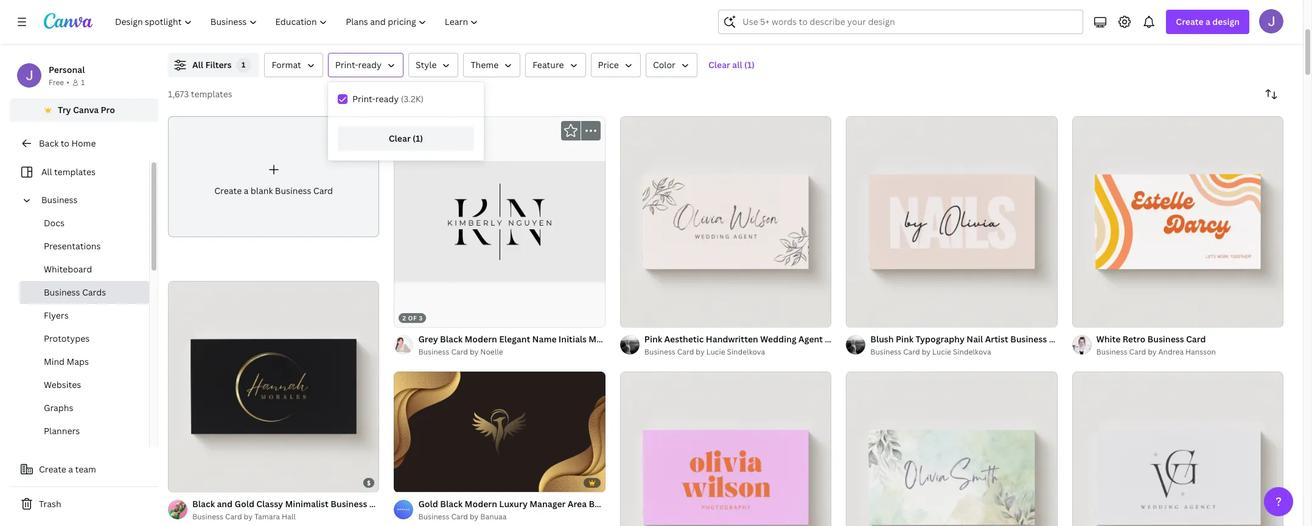 Task type: describe. For each thing, give the bounding box(es) containing it.
trash link
[[10, 492, 158, 517]]

print-ready button
[[328, 53, 404, 77]]

business link
[[37, 189, 142, 212]]

business cards
[[44, 287, 106, 298]]

1 of 3 for blush
[[855, 314, 875, 322]]

minimalist
[[285, 498, 329, 510]]

black and gold classy minimalist business card link
[[192, 498, 389, 511]]

business inside "link"
[[41, 194, 78, 206]]

aesthetic
[[664, 334, 704, 345]]

planners link
[[19, 420, 149, 443]]

classy
[[256, 498, 283, 510]]

business down white
[[1097, 347, 1128, 358]]

gold black modern luxury manager area business card business card by banuaa
[[418, 499, 647, 522]]

style
[[416, 59, 437, 71]]

docs link
[[19, 212, 149, 235]]

format
[[272, 59, 301, 71]]

theme button
[[463, 53, 521, 77]]

1 of 3 for pink
[[629, 314, 649, 322]]

easy to create and customize
[[387, 25, 508, 37]]

1 of 3 for white
[[1081, 314, 1101, 322]]

style button
[[408, 53, 459, 77]]

clear (1) button
[[338, 127, 474, 151]]

blush pink typography nail artist business card business card by lucie sindelkova
[[870, 334, 1069, 358]]

back to home link
[[10, 131, 158, 156]]

free •
[[49, 77, 69, 88]]

nail
[[967, 334, 983, 345]]

team
[[75, 464, 96, 475]]

name
[[532, 334, 557, 345]]

try canva pro button
[[10, 99, 158, 122]]

business card by lucie sindelkova link for typography
[[870, 347, 1058, 359]]

business right monogram at the bottom left of the page
[[636, 334, 672, 345]]

try canva pro
[[58, 104, 115, 116]]

business card by tamara hall link
[[192, 511, 379, 523]]

white
[[1097, 334, 1121, 345]]

andrea
[[1159, 347, 1184, 358]]

black for grey
[[440, 334, 463, 345]]

business down the 1 of 2
[[418, 512, 449, 522]]

cards
[[82, 287, 106, 298]]

light green watercolor with flowers business card image
[[846, 372, 1058, 526]]

hall
[[282, 512, 296, 522]]

pink aesthetic handwritten wedding agent business card image
[[620, 116, 832, 328]]

area
[[568, 499, 587, 510]]

guarantee
[[1042, 25, 1084, 37]]

print- for print-ready
[[335, 59, 358, 71]]

of for grey black modern elegant name initials monogram business card
[[408, 314, 417, 323]]

customize
[[465, 25, 508, 37]]

business down "blush"
[[870, 347, 902, 358]]

all for all filters
[[192, 59, 203, 71]]

3 for blush
[[871, 314, 875, 322]]

business down $
[[331, 498, 367, 510]]

gold inside black and gold classy minimalist business card business card by tamara hall
[[235, 498, 254, 510]]

fast
[[766, 25, 783, 37]]

3 for pink
[[645, 314, 649, 322]]

all templates
[[41, 166, 96, 178]]

blush pink typography nail artist business card link
[[870, 333, 1069, 347]]

customer
[[955, 25, 996, 37]]

lucie for handwritten
[[706, 347, 725, 358]]

Sort by button
[[1259, 82, 1284, 107]]

typography
[[916, 334, 965, 345]]

$
[[367, 479, 371, 487]]

handwritten
[[706, 334, 758, 345]]

flyers
[[44, 310, 69, 321]]

prototypes
[[44, 333, 90, 344]]

1,673 templates
[[168, 88, 232, 100]]

business right the artist at the right bottom
[[1010, 334, 1047, 345]]

1 for blush pink typography nail artist business card
[[855, 314, 858, 322]]

back
[[39, 138, 59, 149]]

all filters
[[192, 59, 232, 71]]

noelle
[[480, 347, 503, 358]]

grey black modern elegant name initials monogram business card business card by noelle
[[418, 334, 694, 358]]

mind maps
[[44, 356, 89, 368]]

black for gold
[[440, 499, 463, 510]]

business left tamara
[[192, 512, 223, 522]]

blush pink typography nail artist business card image
[[846, 116, 1058, 328]]

to for easy
[[408, 25, 417, 37]]

grey
[[418, 334, 438, 345]]

by inside grey black modern elegant name initials monogram business card business card by noelle
[[470, 347, 479, 358]]

neutral elegant minimalist wedding agency  business card image
[[1072, 372, 1284, 526]]

1 of 3 link for typography
[[846, 116, 1058, 328]]

business card by lucie sindelkova link for handwritten
[[644, 347, 832, 359]]

and for black and gold classy minimalist business card business card by tamara hall
[[217, 498, 233, 510]]

sindelkova for handwritten
[[727, 347, 765, 358]]

docs
[[44, 217, 65, 229]]

planners
[[44, 425, 80, 437]]

1 of 3 link for gold
[[168, 281, 379, 492]]

black inside black and gold classy minimalist business card business card by tamara hall
[[192, 498, 215, 510]]

retro
[[1123, 334, 1146, 345]]

all
[[732, 59, 742, 71]]

(1) inside button
[[744, 59, 755, 71]]

templates for 1,673 templates
[[191, 88, 232, 100]]

0 vertical spatial 2
[[403, 314, 406, 323]]

grey black modern elegant name initials monogram business card image
[[394, 162, 605, 282]]

1 vertical spatial 2
[[419, 479, 422, 487]]

business up flyers at the left of page
[[44, 287, 80, 298]]

personal
[[49, 64, 85, 75]]

templates for all templates
[[54, 166, 96, 178]]

and for fast and free standard shipping
[[785, 25, 801, 37]]

standard
[[822, 25, 859, 37]]

gold black modern luxury manager area business card image
[[394, 372, 605, 493]]

back to home
[[39, 138, 96, 149]]

business inside create a blank business card element
[[275, 185, 311, 197]]

of for blush pink typography nail artist business card
[[860, 314, 869, 322]]

business card by noelle link
[[418, 347, 605, 359]]

lucie for typography
[[932, 347, 951, 358]]

all for all templates
[[41, 166, 52, 178]]

graphs
[[44, 402, 73, 414]]

try
[[58, 104, 71, 116]]

all templates link
[[17, 161, 142, 184]]

black and gold classy minimalist business card business card by tamara hall
[[192, 498, 389, 522]]

1 of 2 link
[[394, 372, 605, 493]]

customer happiness guarantee
[[955, 25, 1084, 37]]

feature button
[[525, 53, 586, 77]]

1,673
[[168, 88, 189, 100]]

prototypes link
[[19, 327, 149, 351]]



Task type: locate. For each thing, give the bounding box(es) containing it.
business right blank
[[275, 185, 311, 197]]

sindelkova for typography
[[953, 347, 991, 358]]

clear left all
[[708, 59, 730, 71]]

a left design
[[1206, 16, 1211, 27]]

hansson
[[1186, 347, 1216, 358]]

0 vertical spatial templates
[[191, 88, 232, 100]]

1 vertical spatial ready
[[375, 93, 399, 105]]

create for create a blank business card
[[214, 185, 242, 197]]

free
[[803, 25, 820, 37]]

2 vertical spatial a
[[68, 464, 73, 475]]

mind maps link
[[19, 351, 149, 374]]

a for blank
[[244, 185, 249, 197]]

1 business card by lucie sindelkova link from the left
[[644, 347, 832, 359]]

0 vertical spatial (1)
[[744, 59, 755, 71]]

a left team
[[68, 464, 73, 475]]

0 vertical spatial clear
[[708, 59, 730, 71]]

create left design
[[1176, 16, 1204, 27]]

business card by andrea hansson link
[[1097, 347, 1216, 359]]

modern up banuaa
[[465, 499, 497, 510]]

of for pink aesthetic handwritten wedding agent business card
[[634, 314, 643, 322]]

color
[[653, 59, 676, 71]]

(1) down '(3.2k)'
[[413, 133, 423, 144]]

black inside gold black modern luxury manager area business card business card by banuaa
[[440, 499, 463, 510]]

graphs link
[[19, 397, 149, 420]]

by down aesthetic
[[696, 347, 705, 358]]

ready inside print-ready button
[[358, 59, 382, 71]]

clear down print-ready (3.2k)
[[389, 133, 411, 144]]

format button
[[264, 53, 323, 77]]

print- for print-ready (3.2k)
[[352, 93, 375, 105]]

0 vertical spatial a
[[1206, 16, 1211, 27]]

to
[[408, 25, 417, 37], [61, 138, 69, 149]]

1 horizontal spatial pink
[[896, 334, 914, 345]]

home
[[71, 138, 96, 149]]

create for create a design
[[1176, 16, 1204, 27]]

2 of 3 link
[[394, 116, 605, 328]]

business card by lucie sindelkova link down handwritten
[[644, 347, 832, 359]]

websites
[[44, 379, 81, 391]]

artist
[[985, 334, 1008, 345]]

create left team
[[39, 464, 66, 475]]

2 business card by lucie sindelkova link from the left
[[870, 347, 1058, 359]]

1 vertical spatial print-
[[352, 93, 375, 105]]

flyers link
[[19, 304, 149, 327]]

elegant
[[499, 334, 530, 345]]

feature
[[533, 59, 564, 71]]

fast and free standard shipping
[[766, 25, 896, 37]]

1 of 3 link for handwritten
[[620, 116, 832, 328]]

and left classy
[[217, 498, 233, 510]]

gold left classy
[[235, 498, 254, 510]]

1 for gold black modern luxury manager area business card
[[403, 479, 406, 487]]

0 horizontal spatial business card by lucie sindelkova link
[[644, 347, 832, 359]]

1 vertical spatial all
[[41, 166, 52, 178]]

by
[[696, 347, 705, 358], [470, 347, 479, 358], [922, 347, 931, 358], [1148, 347, 1157, 358], [244, 512, 253, 522], [470, 512, 479, 522]]

and right the create at the left top
[[448, 25, 463, 37]]

pink
[[644, 334, 662, 345], [896, 334, 914, 345]]

0 horizontal spatial sindelkova
[[727, 347, 765, 358]]

color button
[[646, 53, 697, 77]]

modern inside gold black modern luxury manager area business card business card by banuaa
[[465, 499, 497, 510]]

of for black and gold classy minimalist business card
[[182, 478, 191, 487]]

0 horizontal spatial 2
[[403, 314, 406, 323]]

1 for black and gold classy minimalist business card
[[177, 478, 180, 487]]

2 horizontal spatial create
[[1176, 16, 1204, 27]]

2 horizontal spatial and
[[785, 25, 801, 37]]

0 horizontal spatial and
[[217, 498, 233, 510]]

3
[[645, 314, 649, 322], [871, 314, 875, 322], [1097, 314, 1101, 322], [419, 314, 423, 323], [193, 478, 197, 487]]

modern up noelle
[[465, 334, 497, 345]]

1 horizontal spatial business card by lucie sindelkova link
[[870, 347, 1058, 359]]

and inside black and gold classy minimalist business card business card by tamara hall
[[217, 498, 233, 510]]

business card by banuaa link
[[418, 512, 605, 524]]

white retro business card image
[[1072, 116, 1284, 328]]

price button
[[591, 53, 641, 77]]

grey black modern elegant name initials monogram business card link
[[418, 333, 694, 347]]

(1) right all
[[744, 59, 755, 71]]

ready up print-ready (3.2k)
[[358, 59, 382, 71]]

clear all (1)
[[708, 59, 755, 71]]

business up andrea
[[1148, 334, 1184, 345]]

0 vertical spatial to
[[408, 25, 417, 37]]

1 horizontal spatial all
[[192, 59, 203, 71]]

black inside grey black modern elegant name initials monogram business card business card by noelle
[[440, 334, 463, 345]]

luxury
[[499, 499, 528, 510]]

a for design
[[1206, 16, 1211, 27]]

2 of 3
[[403, 314, 423, 323]]

by inside gold black modern luxury manager area business card business card by banuaa
[[470, 512, 479, 522]]

maps
[[67, 356, 89, 368]]

0 horizontal spatial clear
[[389, 133, 411, 144]]

modern for luxury
[[465, 499, 497, 510]]

shipping
[[861, 25, 896, 37]]

0 horizontal spatial create
[[39, 464, 66, 475]]

free
[[49, 77, 64, 88]]

create a team
[[39, 464, 96, 475]]

1 filter options selected element
[[236, 58, 251, 72]]

1 vertical spatial create
[[214, 185, 242, 197]]

clear for clear all (1)
[[708, 59, 730, 71]]

filters
[[205, 59, 232, 71]]

to right back
[[61, 138, 69, 149]]

1 horizontal spatial clear
[[708, 59, 730, 71]]

2 horizontal spatial a
[[1206, 16, 1211, 27]]

sindelkova
[[727, 347, 765, 358], [953, 347, 991, 358]]

all down back
[[41, 166, 52, 178]]

pink inside pink aesthetic handwritten wedding agent business card business card by lucie sindelkova
[[644, 334, 662, 345]]

0 horizontal spatial templates
[[54, 166, 96, 178]]

sindelkova inside "blush pink typography nail artist business card business card by lucie sindelkova"
[[953, 347, 991, 358]]

by down typography at the bottom right of page
[[922, 347, 931, 358]]

ready for print-ready (3.2k)
[[375, 93, 399, 105]]

2 lucie from the left
[[932, 347, 951, 358]]

1 vertical spatial to
[[61, 138, 69, 149]]

1 horizontal spatial lucie
[[932, 347, 951, 358]]

a inside button
[[68, 464, 73, 475]]

of for white retro business card
[[1086, 314, 1095, 322]]

1 horizontal spatial create
[[214, 185, 242, 197]]

1 horizontal spatial a
[[244, 185, 249, 197]]

initials
[[559, 334, 587, 345]]

(1)
[[744, 59, 755, 71], [413, 133, 423, 144]]

1 vertical spatial clear
[[389, 133, 411, 144]]

create inside button
[[39, 464, 66, 475]]

clear for clear (1)
[[389, 133, 411, 144]]

lucie inside "blush pink typography nail artist business card business card by lucie sindelkova"
[[932, 347, 951, 358]]

whiteboard link
[[19, 258, 149, 281]]

happiness
[[998, 25, 1040, 37]]

1 modern from the top
[[465, 334, 497, 345]]

0 horizontal spatial a
[[68, 464, 73, 475]]

lucie down handwritten
[[706, 347, 725, 358]]

create a design button
[[1166, 10, 1250, 34]]

whiteboard
[[44, 264, 92, 275]]

all left filters
[[192, 59, 203, 71]]

by down white retro business card link
[[1148, 347, 1157, 358]]

to inside back to home link
[[61, 138, 69, 149]]

None search field
[[718, 10, 1084, 34]]

1 horizontal spatial (1)
[[744, 59, 755, 71]]

business up docs
[[41, 194, 78, 206]]

gold inside gold black modern luxury manager area business card business card by banuaa
[[418, 499, 438, 510]]

business down aesthetic
[[644, 347, 675, 358]]

to right easy
[[408, 25, 417, 37]]

1
[[242, 60, 246, 70], [81, 77, 85, 88], [629, 314, 632, 322], [855, 314, 858, 322], [1081, 314, 1084, 322], [177, 478, 180, 487], [403, 479, 406, 487]]

mind
[[44, 356, 65, 368]]

print- inside print-ready button
[[335, 59, 358, 71]]

1 horizontal spatial to
[[408, 25, 417, 37]]

canva
[[73, 104, 99, 116]]

0 horizontal spatial gold
[[235, 498, 254, 510]]

gold down the 1 of 2
[[418, 499, 438, 510]]

templates down back to home
[[54, 166, 96, 178]]

templates down all filters
[[191, 88, 232, 100]]

by inside "blush pink typography nail artist business card business card by lucie sindelkova"
[[922, 347, 931, 358]]

1 vertical spatial a
[[244, 185, 249, 197]]

presentations
[[44, 240, 101, 252]]

gold
[[235, 498, 254, 510], [418, 499, 438, 510]]

1 of 3 link for business
[[1072, 116, 1284, 328]]

clear inside clear all (1) button
[[708, 59, 730, 71]]

1 vertical spatial templates
[[54, 166, 96, 178]]

1 pink from the left
[[644, 334, 662, 345]]

1 horizontal spatial 2
[[419, 479, 422, 487]]

templates
[[191, 88, 232, 100], [54, 166, 96, 178]]

white retro business card business card by andrea hansson
[[1097, 334, 1216, 358]]

and left free
[[785, 25, 801, 37]]

1 vertical spatial (1)
[[413, 133, 423, 144]]

black and gold classy minimalist business card image
[[168, 281, 379, 492]]

2 vertical spatial create
[[39, 464, 66, 475]]

pink aesthetic handwritten wedding agent business card business card by lucie sindelkova
[[644, 334, 883, 358]]

1 vertical spatial modern
[[465, 499, 497, 510]]

(1) inside button
[[413, 133, 423, 144]]

create a blank business card element
[[168, 116, 379, 237]]

1 of 3 for black
[[177, 478, 197, 487]]

sindelkova down handwritten
[[727, 347, 765, 358]]

ready for print-ready
[[358, 59, 382, 71]]

1 for white retro business card
[[1081, 314, 1084, 322]]

ready left '(3.2k)'
[[375, 93, 399, 105]]

jacob simon image
[[1259, 9, 1284, 33]]

0 horizontal spatial to
[[61, 138, 69, 149]]

1 of 3 link
[[620, 116, 832, 328], [846, 116, 1058, 328], [1072, 116, 1284, 328], [168, 281, 379, 492]]

by inside white retro business card business card by andrea hansson
[[1148, 347, 1157, 358]]

0 horizontal spatial lucie
[[706, 347, 725, 358]]

3 for black
[[193, 478, 197, 487]]

modern inside grey black modern elegant name initials monogram business card business card by noelle
[[465, 334, 497, 345]]

0 horizontal spatial (1)
[[413, 133, 423, 144]]

3 for white
[[1097, 314, 1101, 322]]

pink inside "blush pink typography nail artist business card business card by lucie sindelkova"
[[896, 334, 914, 345]]

lucie down typography at the bottom right of page
[[932, 347, 951, 358]]

1 for pink aesthetic handwritten wedding agent business card
[[629, 314, 632, 322]]

agent
[[799, 334, 823, 345]]

pink right "blush"
[[896, 334, 914, 345]]

print- right format button
[[335, 59, 358, 71]]

business right area
[[589, 499, 625, 510]]

clear (1)
[[389, 133, 423, 144]]

0 horizontal spatial pink
[[644, 334, 662, 345]]

business right agent
[[825, 334, 862, 345]]

manager
[[530, 499, 566, 510]]

and
[[448, 25, 463, 37], [785, 25, 801, 37], [217, 498, 233, 510]]

create a blank business card
[[214, 185, 333, 197]]

0 vertical spatial print-
[[335, 59, 358, 71]]

business
[[275, 185, 311, 197], [41, 194, 78, 206], [44, 287, 80, 298], [825, 334, 862, 345], [636, 334, 672, 345], [1010, 334, 1047, 345], [1148, 334, 1184, 345], [644, 347, 675, 358], [418, 347, 449, 358], [870, 347, 902, 358], [1097, 347, 1128, 358], [331, 498, 367, 510], [589, 499, 625, 510], [192, 512, 223, 522], [418, 512, 449, 522]]

1 sindelkova from the left
[[727, 347, 765, 358]]

print- down print-ready button
[[352, 93, 375, 105]]

lucie inside pink aesthetic handwritten wedding agent business card business card by lucie sindelkova
[[706, 347, 725, 358]]

by inside black and gold classy minimalist business card business card by tamara hall
[[244, 512, 253, 522]]

sindelkova inside pink aesthetic handwritten wedding agent business card business card by lucie sindelkova
[[727, 347, 765, 358]]

1 horizontal spatial gold
[[418, 499, 438, 510]]

by left banuaa
[[470, 512, 479, 522]]

pink left aesthetic
[[644, 334, 662, 345]]

a left blank
[[244, 185, 249, 197]]

0 vertical spatial modern
[[465, 334, 497, 345]]

3 for grey
[[419, 314, 423, 323]]

orange modern fun photography business card image
[[620, 372, 832, 526]]

print-ready (3.2k)
[[352, 93, 424, 105]]

by inside pink aesthetic handwritten wedding agent business card business card by lucie sindelkova
[[696, 347, 705, 358]]

1 horizontal spatial and
[[448, 25, 463, 37]]

1 horizontal spatial templates
[[191, 88, 232, 100]]

0 vertical spatial all
[[192, 59, 203, 71]]

top level navigation element
[[107, 10, 489, 34]]

blush
[[870, 334, 894, 345]]

clear inside clear (1) button
[[389, 133, 411, 144]]

a inside dropdown button
[[1206, 16, 1211, 27]]

create inside dropdown button
[[1176, 16, 1204, 27]]

by left tamara
[[244, 512, 253, 522]]

to for back
[[61, 138, 69, 149]]

2 pink from the left
[[896, 334, 914, 345]]

2 modern from the top
[[465, 499, 497, 510]]

create a blank business card link
[[168, 116, 379, 237]]

business card by lucie sindelkova link down nail
[[870, 347, 1058, 359]]

create a team button
[[10, 458, 158, 482]]

create left blank
[[214, 185, 242, 197]]

gold black modern luxury manager area business card link
[[418, 498, 647, 512]]

card inside create a blank business card element
[[313, 185, 333, 197]]

sindelkova down the blush pink typography nail artist business card link
[[953, 347, 991, 358]]

by left noelle
[[470, 347, 479, 358]]

design
[[1213, 16, 1240, 27]]

1 horizontal spatial sindelkova
[[953, 347, 991, 358]]

websites link
[[19, 374, 149, 397]]

modern for elegant
[[465, 334, 497, 345]]

create for create a team
[[39, 464, 66, 475]]

business down grey
[[418, 347, 449, 358]]

0 horizontal spatial all
[[41, 166, 52, 178]]

0 vertical spatial create
[[1176, 16, 1204, 27]]

1 of 2
[[403, 479, 422, 487]]

white retro business card link
[[1097, 333, 1216, 347]]

trash
[[39, 498, 61, 510]]

ready
[[358, 59, 382, 71], [375, 93, 399, 105]]

all
[[192, 59, 203, 71], [41, 166, 52, 178]]

0 vertical spatial ready
[[358, 59, 382, 71]]

Search search field
[[743, 10, 1076, 33]]

2 sindelkova from the left
[[953, 347, 991, 358]]

of
[[634, 314, 643, 322], [860, 314, 869, 322], [1086, 314, 1095, 322], [408, 314, 417, 323], [182, 478, 191, 487], [408, 479, 417, 487]]

a for team
[[68, 464, 73, 475]]

of for gold black modern luxury manager area business card
[[408, 479, 417, 487]]

1 lucie from the left
[[706, 347, 725, 358]]



Task type: vqa. For each thing, say whether or not it's contained in the screenshot.
PINK in the Blush Pink Typography Nail Artist Business Card Business Card by Lucie Sindelkova
yes



